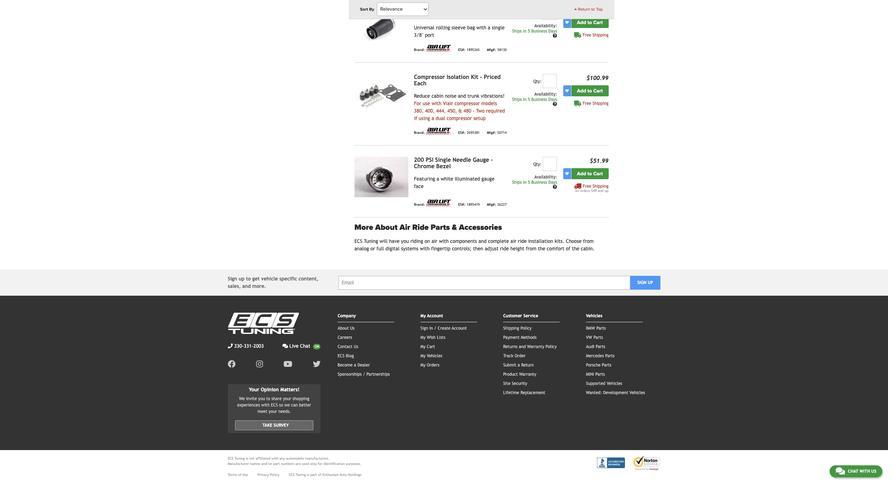 Task type: locate. For each thing, give the bounding box(es) containing it.
add to cart down 'return to top'
[[577, 19, 603, 25]]

you inside ecs tuning will have you riding on air with components and complete air ride installation kits. choose from analog or full digital systems with fingertip controls; then adjust ride height from the comfort of the cabin.
[[401, 239, 409, 244]]

universal rolling sleeve bag with a single 3/8" port
[[414, 25, 505, 38]]

2 availability: from the top
[[535, 92, 557, 97]]

ships for 200 psi single needle gauge - chrome bezel
[[512, 180, 522, 185]]

add to wish list image for $51.99
[[566, 172, 569, 176]]

2 add to wish list image from the top
[[566, 89, 569, 93]]

and right sales, on the left of page
[[242, 284, 251, 289]]

site security link
[[504, 382, 528, 387]]

replacement
[[414, 12, 449, 18], [521, 391, 546, 396]]

1 horizontal spatial replacement
[[521, 391, 546, 396]]

porsche
[[586, 363, 601, 368]]

days for $51.99
[[549, 180, 557, 185]]

tuning up or
[[364, 239, 378, 244]]

days for $100.99
[[549, 97, 557, 102]]

0 vertical spatial qty:
[[534, 79, 542, 84]]

ecs for ecs tuning is not affiliated with any automobile manufacturers. manufacturer names and/or part numbers are used only for identification purposes.
[[228, 457, 234, 461]]

a left white
[[437, 176, 440, 182]]

1 vertical spatial account
[[452, 326, 467, 331]]

cart down $159.99
[[594, 19, 603, 25]]

tuning for have
[[364, 239, 378, 244]]

2 brand: from the top
[[414, 131, 425, 135]]

3 in from the top
[[523, 180, 527, 185]]

of left enthusiast
[[318, 474, 322, 477]]

ecs for ecs tuning will have you riding on air with components and complete air ride installation kits. choose from analog or full digital systems with fingertip controls; then adjust ride height from the comfort of the cabin.
[[355, 239, 363, 244]]

1 horizontal spatial your
[[283, 397, 292, 402]]

in
[[430, 326, 433, 331]]

3 free from the top
[[583, 184, 592, 189]]

add to cart for $51.99
[[577, 171, 603, 177]]

1 ships in 5 business days from the top
[[512, 29, 557, 34]]

free down $51.99
[[583, 184, 592, 189]]

mercedes parts link
[[586, 354, 615, 359]]

1 es#: from the top
[[458, 48, 466, 52]]

1 horizontal spatial tuning
[[296, 474, 306, 477]]

featuring a white illuminated gauge face
[[414, 176, 495, 189]]

2 horizontal spatial up
[[648, 281, 654, 286]]

3 air lift - corporate logo image from the top
[[427, 200, 451, 206]]

your up we
[[283, 397, 292, 402]]

4 my from the top
[[421, 354, 426, 359]]

my for my orders
[[421, 363, 426, 368]]

account right create
[[452, 326, 467, 331]]

systems
[[401, 246, 419, 252]]

vehicles right development
[[630, 391, 645, 396]]

3 es#: from the top
[[458, 203, 466, 207]]

parts
[[431, 223, 450, 232], [597, 326, 606, 331], [594, 336, 603, 341], [596, 345, 606, 350], [606, 354, 615, 359], [602, 363, 612, 368], [596, 372, 605, 377]]

priced inside f9000 tapered sleeve replacement air bag - priced each
[[474, 12, 491, 18]]

es#: 1895419
[[458, 203, 480, 207]]

3 ships in 5 business days from the top
[[512, 180, 557, 185]]

a inside featuring a white illuminated gauge face
[[437, 176, 440, 182]]

track
[[504, 354, 514, 359]]

sign
[[228, 276, 237, 282], [638, 281, 647, 286], [421, 326, 428, 331]]

2 business from the top
[[532, 97, 547, 102]]

add to cart for $100.99
[[577, 88, 603, 94]]

2 free shipping from the top
[[583, 101, 609, 106]]

3 mfg#: from the top
[[487, 203, 496, 207]]

ecs left blog
[[338, 354, 345, 359]]

part down any
[[273, 463, 280, 466]]

and up then
[[479, 239, 487, 244]]

with
[[477, 25, 487, 30], [432, 101, 442, 106], [439, 239, 449, 244], [420, 246, 430, 252], [261, 403, 270, 408], [272, 457, 279, 461], [860, 470, 871, 475]]

part down only
[[311, 474, 317, 477]]

0 horizontal spatial the
[[538, 246, 546, 252]]

/ right the 'in'
[[435, 326, 437, 331]]

tuning up manufacturer
[[235, 457, 245, 461]]

2 qty: from the top
[[534, 162, 542, 167]]

so
[[279, 403, 283, 408]]

part inside ecs tuning is not affiliated with any automobile manufacturers. manufacturer names and/or part numbers are used only for identification purposes.
[[273, 463, 280, 466]]

customer service
[[504, 314, 539, 319]]

compressor down 450,
[[447, 116, 472, 121]]

0 horizontal spatial is
[[246, 457, 248, 461]]

air lift - corporate logo image for -
[[427, 45, 451, 51]]

youtube logo image
[[284, 361, 292, 369]]

is left not
[[246, 457, 248, 461]]

1 free from the top
[[583, 33, 592, 37]]

ecs inside ecs tuning will have you riding on air with components and complete air ride installation kits. choose from analog or full digital systems with fingertip controls; then adjust ride height from the comfort of the cabin.
[[355, 239, 363, 244]]

manufacturers.
[[305, 457, 330, 461]]

3 add to wish list image from the top
[[566, 172, 569, 176]]

a for submit a return
[[518, 363, 520, 368]]

a left the dual
[[432, 116, 434, 121]]

es#: left 2695381
[[458, 131, 466, 135]]

None number field
[[543, 6, 557, 20], [543, 74, 557, 88], [543, 157, 557, 171], [543, 6, 557, 20], [543, 74, 557, 88], [543, 157, 557, 171]]

2 horizontal spatial tuning
[[364, 239, 378, 244]]

comments image left chat with us
[[836, 468, 846, 476]]

0 horizontal spatial replacement
[[414, 12, 449, 18]]

development
[[604, 391, 629, 396]]

air lift - corporate logo image for chrome
[[427, 200, 451, 206]]

1 vertical spatial qty:
[[534, 162, 542, 167]]

up inside button
[[648, 281, 654, 286]]

0 vertical spatial question circle image
[[553, 34, 557, 38]]

featuring
[[414, 176, 435, 182]]

0 horizontal spatial about
[[338, 326, 349, 331]]

0 vertical spatial &
[[459, 108, 462, 114]]

1 horizontal spatial &
[[459, 108, 462, 114]]

- right bag
[[471, 12, 473, 18]]

is down "used"
[[307, 474, 310, 477]]

part
[[273, 463, 280, 466], [311, 474, 317, 477]]

- inside compressor isolation kit - priced each
[[480, 74, 482, 80]]

2 free from the top
[[583, 101, 592, 106]]

0 horizontal spatial air
[[432, 239, 438, 244]]

1 vertical spatial in
[[523, 97, 527, 102]]

each up reduce
[[414, 80, 427, 87]]

add to cart button up free shipping on orders $49 and up
[[572, 168, 609, 179]]

policy
[[521, 326, 532, 331], [546, 345, 557, 350], [270, 474, 280, 477]]

us for about us
[[350, 326, 355, 331]]

account up the 'in'
[[427, 314, 443, 319]]

add to wish list image
[[566, 21, 569, 24], [566, 89, 569, 93], [566, 172, 569, 176]]

shipping up payment
[[504, 326, 520, 331]]

2 vertical spatial add to wish list image
[[566, 172, 569, 176]]

submit a return link
[[504, 363, 534, 368]]

my for my vehicles
[[421, 354, 426, 359]]

1 vertical spatial free
[[583, 101, 592, 106]]

free down 'return to top' link
[[583, 33, 592, 37]]

wanted:
[[586, 391, 602, 396]]

in for 200 psi single needle gauge - chrome bezel
[[523, 180, 527, 185]]

5
[[528, 29, 530, 34], [528, 97, 530, 102], [528, 180, 530, 185]]

0 vertical spatial in
[[523, 29, 527, 34]]

0 vertical spatial ride
[[518, 239, 527, 244]]

1 my from the top
[[421, 314, 426, 319]]

about
[[375, 223, 398, 232], [338, 326, 349, 331]]

0 vertical spatial 5
[[528, 29, 530, 34]]

2 vertical spatial mfg#:
[[487, 203, 496, 207]]

replacement inside f9000 tapered sleeve replacement air bag - priced each
[[414, 12, 449, 18]]

ride
[[413, 223, 429, 232]]

1 vertical spatial add to cart
[[577, 88, 603, 94]]

2 add to cart from the top
[[577, 88, 603, 94]]

1 horizontal spatial from
[[584, 239, 594, 244]]

a
[[488, 25, 491, 30], [432, 116, 434, 121], [437, 176, 440, 182], [354, 363, 356, 368], [518, 363, 520, 368]]

1 vertical spatial /
[[363, 372, 365, 377]]

2 horizontal spatial of
[[566, 246, 571, 252]]

vibrations!
[[481, 93, 505, 99]]

submit a return
[[504, 363, 534, 368]]

customer
[[504, 314, 523, 319]]

replacement down "security"
[[521, 391, 546, 396]]

about up "will"
[[375, 223, 398, 232]]

- inside 200 psi single needle gauge - chrome bezel
[[491, 157, 493, 163]]

0 vertical spatial add to cart
[[577, 19, 603, 25]]

warranty
[[527, 345, 545, 350], [519, 372, 537, 377]]

air up height on the bottom
[[511, 239, 517, 244]]

1 ships from the top
[[512, 29, 522, 34]]

the down choose
[[572, 246, 580, 252]]

58130
[[498, 48, 507, 52]]

qty: for 200 psi single needle gauge - chrome bezel
[[534, 162, 542, 167]]

add to cart button down 'return to top'
[[572, 17, 609, 28]]

1 vertical spatial your
[[269, 410, 277, 415]]

2 horizontal spatial policy
[[546, 345, 557, 350]]

3 ships from the top
[[512, 180, 522, 185]]

my up the my vehicles link
[[421, 345, 426, 350]]

330-
[[234, 344, 244, 349]]

you right invite
[[258, 397, 265, 402]]

200
[[414, 157, 424, 163]]

free shipping down $100.99
[[583, 101, 609, 106]]

2 vertical spatial add to cart button
[[572, 168, 609, 179]]

1 horizontal spatial /
[[435, 326, 437, 331]]

sign inside sign up to get vehicle specific content, sales, and more.
[[228, 276, 237, 282]]

2 vertical spatial 5
[[528, 180, 530, 185]]

& left 480
[[459, 108, 462, 114]]

each inside compressor isolation kit - priced each
[[414, 80, 427, 87]]

to inside we invite you to share your shopping experiences with ecs so we can better meet your needs.
[[266, 397, 270, 402]]

add to wish list image for $159.99
[[566, 21, 569, 24]]

1 vertical spatial tuning
[[235, 457, 245, 461]]

mfg#: left 50714
[[487, 131, 496, 135]]

ecs blog
[[338, 354, 354, 359]]

2 5 from the top
[[528, 97, 530, 102]]

1 vertical spatial free shipping
[[583, 101, 609, 106]]

- right gauge
[[491, 157, 493, 163]]

sign in / create account
[[421, 326, 467, 331]]

parts down "porsche parts" link
[[596, 372, 605, 377]]

3 business from the top
[[532, 180, 547, 185]]

add to cart for $159.99
[[577, 19, 603, 25]]

to down $100.99
[[588, 88, 592, 94]]

1 vertical spatial add to cart button
[[572, 85, 609, 96]]

my left orders
[[421, 363, 426, 368]]

2 add from the top
[[577, 88, 587, 94]]

ecs for ecs blog
[[338, 354, 345, 359]]

free shipping down $159.99
[[583, 33, 609, 37]]

on right riding
[[425, 239, 430, 244]]

business for 200 psi single needle gauge - chrome bezel
[[532, 180, 547, 185]]

ships right the vibrations!
[[512, 97, 522, 102]]

2 vertical spatial in
[[523, 180, 527, 185]]

my down my cart link
[[421, 354, 426, 359]]

air left bag
[[450, 12, 458, 18]]

caret up image
[[575, 7, 577, 11]]

2 in from the top
[[523, 97, 527, 102]]

of inside ecs tuning will have you riding on air with components and complete air ride installation kits. choose from analog or full digital systems with fingertip controls; then adjust ride height from the comfort of the cabin.
[[566, 246, 571, 252]]

es#1895419 - 26227 -  200 psi single needle gauge - chrome bezel - featuring a white illuminated gauge face - air lift - audi bmw volkswagen image
[[355, 157, 409, 197]]

1 vertical spatial you
[[258, 397, 265, 402]]

free inside free shipping on orders $49 and up
[[583, 184, 592, 189]]

sign inside button
[[638, 281, 647, 286]]

3 my from the top
[[421, 345, 426, 350]]

1 vertical spatial es#:
[[458, 131, 466, 135]]

0 vertical spatial add to wish list image
[[566, 21, 569, 24]]

mercedes
[[586, 354, 604, 359]]

parts for mercedes parts
[[606, 354, 615, 359]]

2 vertical spatial policy
[[270, 474, 280, 477]]

identification
[[324, 463, 345, 466]]

brand: down 3/8"
[[414, 48, 425, 52]]

in for compressor isolation kit - priced each
[[523, 97, 527, 102]]

chat inside 'link'
[[300, 344, 311, 349]]

Email email field
[[339, 276, 631, 290]]

- inside reduce cabin noise and trunk vibrations! for use with viair compressor models 380, 400, 444, 450, & 480 - two required if using a dual compressor setup
[[473, 108, 475, 114]]

brand:
[[414, 48, 425, 52], [414, 131, 425, 135], [414, 203, 425, 207]]

es#: 2695381
[[458, 131, 480, 135]]

bmw parts link
[[586, 326, 606, 331]]

1 vertical spatial ships
[[512, 97, 522, 102]]

1 air lift - corporate logo image from the top
[[427, 45, 451, 51]]

1 vertical spatial air lift - corporate logo image
[[427, 128, 451, 134]]

my left the wish
[[421, 336, 426, 341]]

0 vertical spatial tuning
[[364, 239, 378, 244]]

tuning for not
[[235, 457, 245, 461]]

1 vertical spatial ride
[[500, 246, 509, 252]]

my for my cart
[[421, 345, 426, 350]]

es#2695381 - 50714 - compressor isolation kit - priced each - reduce cabin noise and trunk vibrations! - air lift - audi bmw volkswagen image
[[355, 74, 409, 114]]

50714
[[498, 131, 507, 135]]

0 vertical spatial part
[[273, 463, 280, 466]]

cart down $100.99
[[594, 88, 603, 94]]

0 horizontal spatial /
[[363, 372, 365, 377]]

1 vertical spatial brand:
[[414, 131, 425, 135]]

0 vertical spatial business
[[532, 29, 547, 34]]

take survey button
[[235, 421, 314, 431]]

parts up mercedes parts
[[596, 345, 606, 350]]

3/8"
[[414, 32, 424, 38]]

a left single
[[488, 25, 491, 30]]

2 vertical spatial add
[[577, 171, 587, 177]]

mfg#: left the 58130
[[487, 48, 496, 52]]

of
[[566, 246, 571, 252], [238, 474, 242, 477], [318, 474, 322, 477]]

1 horizontal spatial is
[[307, 474, 310, 477]]

parts for audi parts
[[596, 345, 606, 350]]

compressor
[[455, 101, 480, 106], [447, 116, 472, 121]]

1 free shipping from the top
[[583, 33, 609, 37]]

affiliated
[[256, 457, 271, 461]]

3 add from the top
[[577, 171, 587, 177]]

0 horizontal spatial tuning
[[235, 457, 245, 461]]

us inside chat with us link
[[872, 470, 877, 475]]

priced right kit
[[484, 74, 501, 80]]

up for sign up to get vehicle specific content, sales, and more.
[[239, 276, 245, 282]]

free shipping
[[583, 33, 609, 37], [583, 101, 609, 106]]

return to top
[[577, 7, 603, 12]]

a left dealer
[[354, 363, 356, 368]]

parts down mercedes parts
[[602, 363, 612, 368]]

to left get on the left bottom
[[246, 276, 251, 282]]

1 horizontal spatial on
[[576, 189, 579, 193]]

with inside ecs tuning is not affiliated with any automobile manufacturers. manufacturer names and/or part numbers are used only for identification purposes.
[[272, 457, 279, 461]]

2 vertical spatial tuning
[[296, 474, 306, 477]]

sign for sign up
[[638, 281, 647, 286]]

contact
[[338, 345, 353, 350]]

1 horizontal spatial air
[[511, 239, 517, 244]]

and right noise
[[458, 93, 466, 99]]

2 add to cart button from the top
[[572, 85, 609, 96]]

air lift - corporate logo image
[[427, 45, 451, 51], [427, 128, 451, 134], [427, 200, 451, 206]]

400,
[[425, 108, 435, 114]]

bmw parts
[[586, 326, 606, 331]]

my up my wish lists
[[421, 314, 426, 319]]

2 vertical spatial air lift - corporate logo image
[[427, 200, 451, 206]]

1 horizontal spatial each
[[493, 12, 506, 18]]

chat with us link
[[830, 466, 883, 478]]

vw parts
[[586, 336, 603, 341]]

on inside ecs tuning will have you riding on air with components and complete air ride installation kits. choose from analog or full digital systems with fingertip controls; then adjust ride height from the comfort of the cabin.
[[425, 239, 430, 244]]

comments image inside chat with us link
[[836, 468, 846, 476]]

0 vertical spatial you
[[401, 239, 409, 244]]

brand: for f9000 tapered sleeve replacement air bag - priced each
[[414, 48, 425, 52]]

with inside universal rolling sleeve bag with a single 3/8" port
[[477, 25, 487, 30]]

3 days from the top
[[549, 180, 557, 185]]

air inside f9000 tapered sleeve replacement air bag - priced each
[[450, 12, 458, 18]]

lifetime replacement link
[[504, 391, 546, 396]]

not
[[249, 457, 255, 461]]

add to cart button
[[572, 17, 609, 28], [572, 85, 609, 96], [572, 168, 609, 179]]

sponsorships / partnerships link
[[338, 372, 390, 377]]

privacy policy
[[258, 474, 280, 477]]

2 vertical spatial availability:
[[535, 175, 557, 180]]

1 question circle image from the top
[[553, 34, 557, 38]]

ecs inside ecs tuning is not affiliated with any automobile manufacturers. manufacturer names and/or part numbers are used only for identification purposes.
[[228, 457, 234, 461]]

complete
[[488, 239, 509, 244]]

1 add from the top
[[577, 19, 587, 25]]

2 ships from the top
[[512, 97, 522, 102]]

instagram logo image
[[256, 361, 263, 369]]

more
[[355, 223, 373, 232]]

question circle image
[[553, 102, 557, 107]]

1 vertical spatial days
[[549, 97, 557, 102]]

ecs tuning image
[[228, 313, 299, 335]]

content,
[[299, 276, 319, 282]]

1 vertical spatial priced
[[484, 74, 501, 80]]

2 vertical spatial ships in 5 business days
[[512, 180, 557, 185]]

ships for compressor isolation kit - priced each
[[512, 97, 522, 102]]

- right kit
[[480, 74, 482, 80]]

0 horizontal spatial part
[[273, 463, 280, 466]]

1 vertical spatial on
[[425, 239, 430, 244]]

1 vertical spatial is
[[307, 474, 310, 477]]

privacy
[[258, 474, 269, 477]]

2695381
[[467, 131, 480, 135]]

1 add to cart from the top
[[577, 19, 603, 25]]

- right 480
[[473, 108, 475, 114]]

shipping policy
[[504, 326, 532, 331]]

1 vertical spatial from
[[526, 246, 537, 252]]

0 horizontal spatial from
[[526, 246, 537, 252]]

5 my from the top
[[421, 363, 426, 368]]

by
[[369, 7, 374, 12]]

you up systems
[[401, 239, 409, 244]]

1 business from the top
[[532, 29, 547, 34]]

0 vertical spatial ships
[[512, 29, 522, 34]]

add to cart down $100.99
[[577, 88, 603, 94]]

if
[[414, 116, 417, 121]]

ecs up analog
[[355, 239, 363, 244]]

0 horizontal spatial comments image
[[283, 344, 288, 349]]

order
[[515, 354, 526, 359]]

air lift - corporate logo image down the dual
[[427, 128, 451, 134]]

with inside we invite you to share your shopping experiences with ecs so we can better meet your needs.
[[261, 403, 270, 408]]

comments image inside live chat 'link'
[[283, 344, 288, 349]]

2 ships in 5 business days from the top
[[512, 97, 557, 102]]

ride up height on the bottom
[[518, 239, 527, 244]]

cabin
[[432, 93, 444, 99]]

ecs inside we invite you to share your shopping experiences with ecs so we can better meet your needs.
[[271, 403, 278, 408]]

returns and warranty policy link
[[504, 345, 557, 350]]

2 days from the top
[[549, 97, 557, 102]]

manufacturer
[[228, 463, 249, 466]]

3 add to cart from the top
[[577, 171, 603, 177]]

1 vertical spatial policy
[[546, 345, 557, 350]]

business
[[532, 29, 547, 34], [532, 97, 547, 102], [532, 180, 547, 185]]

1 horizontal spatial return
[[578, 7, 591, 12]]

cart down $51.99
[[594, 171, 603, 177]]

ecs up manufacturer
[[228, 457, 234, 461]]

add to cart button down $100.99
[[572, 85, 609, 96]]

/ down dealer
[[363, 372, 365, 377]]

3 availability: from the top
[[535, 175, 557, 180]]

ships in 5 business days for 200 psi single needle gauge - chrome bezel
[[512, 180, 557, 185]]

and inside ecs tuning will have you riding on air with components and complete air ride installation kits. choose from analog or full digital systems with fingertip controls; then adjust ride height from the comfort of the cabin.
[[479, 239, 487, 244]]

ships right gauge
[[512, 180, 522, 185]]

returns
[[504, 345, 518, 350]]

parts up "porsche parts" link
[[606, 354, 615, 359]]

1 brand: from the top
[[414, 48, 425, 52]]

ecs left so
[[271, 403, 278, 408]]

ships in 5 business days
[[512, 29, 557, 34], [512, 97, 557, 102], [512, 180, 557, 185]]

2 vertical spatial es#:
[[458, 203, 466, 207]]

0 vertical spatial about
[[375, 223, 398, 232]]

3 brand: from the top
[[414, 203, 425, 207]]

up inside sign up to get vehicle specific content, sales, and more.
[[239, 276, 245, 282]]

2 my from the top
[[421, 336, 426, 341]]

1 in from the top
[[523, 29, 527, 34]]

tuning down are
[[296, 474, 306, 477]]

from up cabin.
[[584, 239, 594, 244]]

1 qty: from the top
[[534, 79, 542, 84]]

es#: for priced
[[458, 48, 466, 52]]

tuning inside ecs tuning will have you riding on air with components and complete air ride installation kits. choose from analog or full digital systems with fingertip controls; then adjust ride height from the comfort of the cabin.
[[364, 239, 378, 244]]

free for $100.99
[[583, 101, 592, 106]]

1 add to cart button from the top
[[572, 17, 609, 28]]

5 for compressor isolation kit - priced each
[[528, 97, 530, 102]]

wish
[[427, 336, 436, 341]]

enthusiast
[[323, 474, 339, 477]]

twitter logo image
[[313, 361, 321, 369]]

tuning inside ecs tuning is not affiliated with any automobile manufacturers. manufacturer names and/or part numbers are used only for identification purposes.
[[235, 457, 245, 461]]

air left ride
[[400, 223, 411, 232]]

0 horizontal spatial each
[[414, 80, 427, 87]]

bezel
[[437, 163, 451, 170]]

your right meet
[[269, 410, 277, 415]]

ecs down numbers
[[289, 474, 295, 477]]

0 horizontal spatial up
[[239, 276, 245, 282]]

question circle image
[[553, 34, 557, 38], [553, 185, 557, 190]]

1 vertical spatial ships in 5 business days
[[512, 97, 557, 102]]

0 vertical spatial from
[[584, 239, 594, 244]]

0 vertical spatial return
[[578, 7, 591, 12]]

replacement up universal
[[414, 12, 449, 18]]

brand: for compressor isolation kit - priced each
[[414, 131, 425, 135]]

0 horizontal spatial you
[[258, 397, 265, 402]]

shipping right orders
[[593, 184, 609, 189]]

2 question circle image from the top
[[553, 185, 557, 190]]

1 add to wish list image from the top
[[566, 21, 569, 24]]

automobile
[[286, 457, 304, 461]]

cart for $159.99
[[594, 19, 603, 25]]

0 vertical spatial air lift - corporate logo image
[[427, 45, 451, 51]]

3 5 from the top
[[528, 180, 530, 185]]

0 vertical spatial on
[[576, 189, 579, 193]]

1 mfg#: from the top
[[487, 48, 496, 52]]

vehicles up wanted: development vehicles
[[607, 382, 623, 387]]

comments image left live
[[283, 344, 288, 349]]

0 vertical spatial es#:
[[458, 48, 466, 52]]

comments image
[[283, 344, 288, 349], [836, 468, 846, 476]]

2 vertical spatial business
[[532, 180, 547, 185]]

0 vertical spatial air
[[450, 12, 458, 18]]

1 horizontal spatial up
[[605, 189, 609, 193]]

of down choose
[[566, 246, 571, 252]]

or
[[371, 246, 375, 252]]

partnerships
[[367, 372, 390, 377]]

1 horizontal spatial part
[[311, 474, 317, 477]]

2 vertical spatial free
[[583, 184, 592, 189]]

330-331-2003 link
[[228, 343, 264, 350]]

free
[[583, 33, 592, 37], [583, 101, 592, 106], [583, 184, 592, 189]]

from down installation
[[526, 246, 537, 252]]

0 vertical spatial brand:
[[414, 48, 425, 52]]

free shipping for $100.99
[[583, 101, 609, 106]]

vehicles up bmw parts link
[[586, 314, 603, 319]]

add to cart up free shipping on orders $49 and up
[[577, 171, 603, 177]]

is inside ecs tuning is not affiliated with any automobile manufacturers. manufacturer names and/or part numbers are used only for identification purposes.
[[246, 457, 248, 461]]

become a dealer
[[338, 363, 370, 368]]

compressor up 480
[[455, 101, 480, 106]]

2 vertical spatial ships
[[512, 180, 522, 185]]

dealer
[[358, 363, 370, 368]]

return down order
[[522, 363, 534, 368]]

policy for shipping policy
[[521, 326, 532, 331]]

bag
[[467, 25, 475, 30]]

take survey link
[[235, 421, 314, 431]]

each up single
[[493, 12, 506, 18]]

1 vertical spatial business
[[532, 97, 547, 102]]

3 add to cart button from the top
[[572, 168, 609, 179]]

0 vertical spatial add
[[577, 19, 587, 25]]

1 5 from the top
[[528, 29, 530, 34]]

a right submit
[[518, 363, 520, 368]]

& up components
[[452, 223, 457, 232]]

warranty up "security"
[[519, 372, 537, 377]]



Task type: describe. For each thing, give the bounding box(es) containing it.
sign for sign up to get vehicle specific content, sales, and more.
[[228, 276, 237, 282]]

1 air from the left
[[432, 239, 438, 244]]

we
[[285, 403, 290, 408]]

gauge
[[482, 176, 495, 182]]

1 horizontal spatial account
[[452, 326, 467, 331]]

supported vehicles link
[[586, 382, 623, 387]]

1 days from the top
[[549, 29, 557, 34]]

shipping down $159.99
[[593, 33, 609, 37]]

mercedes parts
[[586, 354, 615, 359]]

200 psi single needle gauge - chrome bezel
[[414, 157, 493, 170]]

sign up
[[638, 281, 654, 286]]

1 vertical spatial part
[[311, 474, 317, 477]]

returns and warranty policy
[[504, 345, 557, 350]]

policy for privacy policy
[[270, 474, 280, 477]]

brand: for 200 psi single needle gauge - chrome bezel
[[414, 203, 425, 207]]

$100.99
[[587, 75, 609, 81]]

each inside f9000 tapered sleeve replacement air bag - priced each
[[493, 12, 506, 18]]

audi parts
[[586, 345, 606, 350]]

cart down the wish
[[427, 345, 435, 350]]

survey
[[274, 423, 289, 428]]

for
[[318, 463, 323, 466]]

$49
[[592, 189, 597, 193]]

add to cart button for $159.99
[[572, 17, 609, 28]]

cart for $100.99
[[594, 88, 603, 94]]

return to top link
[[575, 6, 603, 12]]

height
[[511, 246, 525, 252]]

my orders link
[[421, 363, 440, 368]]

free for $159.99
[[583, 33, 592, 37]]

mini parts link
[[586, 372, 605, 377]]

audi
[[586, 345, 595, 350]]

sign for sign in / create account
[[421, 326, 428, 331]]

mfg#: for bezel
[[487, 203, 496, 207]]

careers
[[338, 336, 352, 341]]

to left top
[[592, 7, 595, 12]]

you inside we invite you to share your shopping experiences with ecs so we can better meet your needs.
[[258, 397, 265, 402]]

gauge
[[473, 157, 489, 163]]

ecs for ecs tuning is part of enthusiast auto holdings
[[289, 474, 295, 477]]

0 horizontal spatial ride
[[500, 246, 509, 252]]

ecs tuning is part of enthusiast auto holdings
[[289, 474, 362, 477]]

facebook logo image
[[228, 361, 236, 369]]

then
[[473, 246, 484, 252]]

availability: for $100.99
[[535, 92, 557, 97]]

0 vertical spatial warranty
[[527, 345, 545, 350]]

- inside f9000 tapered sleeve replacement air bag - priced each
[[471, 12, 473, 18]]

add for $100.99
[[577, 88, 587, 94]]

a inside universal rolling sleeve bag with a single 3/8" port
[[488, 25, 491, 30]]

parts for mini parts
[[596, 372, 605, 377]]

porsche parts
[[586, 363, 612, 368]]

2 air from the left
[[511, 239, 517, 244]]

to up free shipping on orders $49 and up
[[588, 171, 592, 177]]

become a dealer link
[[338, 363, 370, 368]]

1 vertical spatial warranty
[[519, 372, 537, 377]]

comments image for chat
[[836, 468, 846, 476]]

1 vertical spatial air
[[400, 223, 411, 232]]

and up order
[[519, 345, 526, 350]]

sponsorships
[[338, 372, 362, 377]]

qty: for compressor isolation kit - priced each
[[534, 79, 542, 84]]

1 horizontal spatial chat
[[849, 470, 859, 475]]

to inside sign up to get vehicle specific content, sales, and more.
[[246, 276, 251, 282]]

for
[[414, 101, 421, 106]]

add for $51.99
[[577, 171, 587, 177]]

fingertip
[[431, 246, 451, 252]]

product warranty
[[504, 372, 537, 377]]

my for my wish lists
[[421, 336, 426, 341]]

reduce cabin noise and trunk vibrations! for use with viair compressor models 380, 400, 444, 450, & 480 - two required if using a dual compressor setup
[[414, 93, 505, 121]]

parts for porsche parts
[[602, 363, 612, 368]]

f9000 tapered sleeve replacement air bag - priced each link
[[414, 5, 506, 18]]

2 es#: from the top
[[458, 131, 466, 135]]

availability: for $51.99
[[535, 175, 557, 180]]

ships in 5 business days for compressor isolation kit - priced each
[[512, 97, 557, 102]]

480
[[464, 108, 472, 114]]

single
[[435, 157, 451, 163]]

0 horizontal spatial account
[[427, 314, 443, 319]]

comments image for live
[[283, 344, 288, 349]]

vw parts link
[[586, 336, 603, 341]]

we invite you to share your shopping experiences with ecs so we can better meet your needs.
[[237, 397, 311, 415]]

with inside reduce cabin noise and trunk vibrations! for use with viair compressor models 380, 400, 444, 450, & 480 - two required if using a dual compressor setup
[[432, 101, 442, 106]]

0 vertical spatial /
[[435, 326, 437, 331]]

chrome
[[414, 163, 435, 170]]

your opinion matters!
[[249, 387, 300, 393]]

track order
[[504, 354, 526, 359]]

lists
[[437, 336, 446, 341]]

payment methods link
[[504, 336, 537, 341]]

holdings
[[348, 474, 362, 477]]

priced inside compressor isolation kit - priced each
[[484, 74, 501, 80]]

two
[[476, 108, 485, 114]]

2 the from the left
[[572, 246, 580, 252]]

a for featuring a white illuminated gauge face
[[437, 176, 440, 182]]

become
[[338, 363, 353, 368]]

only
[[310, 463, 317, 466]]

to down 'return to top'
[[588, 19, 592, 25]]

1 horizontal spatial about
[[375, 223, 398, 232]]

is for not
[[246, 457, 248, 461]]

and inside sign up to get vehicle specific content, sales, and more.
[[242, 284, 251, 289]]

mfg#: 26227
[[487, 203, 507, 207]]

and inside reduce cabin noise and trunk vibrations! for use with viair compressor models 380, 400, 444, 450, & 480 - two required if using a dual compressor setup
[[458, 93, 466, 99]]

add to cart button for $100.99
[[572, 85, 609, 96]]

will
[[380, 239, 388, 244]]

my for my account
[[421, 314, 426, 319]]

on inside free shipping on orders $49 and up
[[576, 189, 579, 193]]

comfort
[[547, 246, 565, 252]]

1 vertical spatial return
[[522, 363, 534, 368]]

1 the from the left
[[538, 246, 546, 252]]

terms
[[228, 474, 237, 477]]

a for become a dealer
[[354, 363, 356, 368]]

wanted: development vehicles link
[[586, 391, 645, 396]]

1 horizontal spatial ride
[[518, 239, 527, 244]]

free shipping for $159.99
[[583, 33, 609, 37]]

contact us
[[338, 345, 359, 350]]

es#1895365 - 58130 - f9000 tapered sleeve replacement air bag - priced each - universal rolling sleeve bag with a single 3/8" port - air lift - audi bmw volkswagen image
[[355, 6, 409, 46]]

1 vertical spatial compressor
[[447, 116, 472, 121]]

parts for vw parts
[[594, 336, 603, 341]]

site security
[[504, 382, 528, 387]]

security
[[512, 382, 528, 387]]

mfg#: 50714
[[487, 131, 507, 135]]

riding
[[411, 239, 423, 244]]

orders
[[427, 363, 440, 368]]

have
[[389, 239, 400, 244]]

cart for $51.99
[[594, 171, 603, 177]]

2 air lift - corporate logo image from the top
[[427, 128, 451, 134]]

we
[[239, 397, 245, 402]]

1 availability: from the top
[[535, 23, 557, 28]]

face
[[414, 184, 424, 189]]

1 horizontal spatial of
[[318, 474, 322, 477]]

components
[[451, 239, 477, 244]]

live chat
[[290, 344, 311, 349]]

digital
[[386, 246, 400, 252]]

shipping down $100.99
[[593, 101, 609, 106]]

1895365
[[467, 48, 480, 52]]

of inside terms of use link
[[238, 474, 242, 477]]

shipping inside free shipping on orders $49 and up
[[593, 184, 609, 189]]

es#: for bezel
[[458, 203, 466, 207]]

2 mfg#: from the top
[[487, 131, 496, 135]]

my account
[[421, 314, 443, 319]]

product warranty link
[[504, 372, 537, 377]]

names
[[250, 463, 260, 466]]

tapered
[[433, 5, 454, 12]]

parts for bmw parts
[[597, 326, 606, 331]]

0 vertical spatial your
[[283, 397, 292, 402]]

1 vertical spatial about
[[338, 326, 349, 331]]

your
[[249, 387, 259, 393]]

vehicles up orders
[[427, 354, 443, 359]]

lifetime
[[504, 391, 520, 396]]

up for sign up
[[648, 281, 654, 286]]

add for $159.99
[[577, 19, 587, 25]]

tuning for part
[[296, 474, 306, 477]]

models
[[482, 101, 497, 106]]

required
[[486, 108, 505, 114]]

mfg#: for priced
[[487, 48, 496, 52]]

take survey
[[263, 423, 289, 428]]

choose
[[566, 239, 582, 244]]

business for compressor isolation kit - priced each
[[532, 97, 547, 102]]

porsche parts link
[[586, 363, 612, 368]]

a inside reduce cabin noise and trunk vibrations! for use with viair compressor models 380, 400, 444, 450, & 480 - two required if using a dual compressor setup
[[432, 116, 434, 121]]

1 vertical spatial replacement
[[521, 391, 546, 396]]

rolling
[[436, 25, 450, 30]]

more.
[[252, 284, 266, 289]]

200 psi single needle gauge - chrome bezel link
[[414, 157, 493, 170]]

compressor
[[414, 74, 445, 80]]

supported vehicles
[[586, 382, 623, 387]]

1895419
[[467, 203, 480, 207]]

payment
[[504, 336, 520, 341]]

wanted: development vehicles
[[586, 391, 645, 396]]

trunk
[[468, 93, 480, 99]]

and inside free shipping on orders $49 and up
[[598, 189, 604, 193]]

service
[[524, 314, 539, 319]]

up inside free shipping on orders $49 and up
[[605, 189, 609, 193]]

shopping
[[293, 397, 310, 402]]

5 for 200 psi single needle gauge - chrome bezel
[[528, 180, 530, 185]]

& inside reduce cabin noise and trunk vibrations! for use with viair compressor models 380, 400, 444, 450, & 480 - two required if using a dual compressor setup
[[459, 108, 462, 114]]

sort
[[360, 7, 368, 12]]

about us
[[338, 326, 355, 331]]

single
[[492, 25, 505, 30]]

parts right ride
[[431, 223, 450, 232]]

0 vertical spatial compressor
[[455, 101, 480, 106]]

is for part
[[307, 474, 310, 477]]

add to wish list image for $100.99
[[566, 89, 569, 93]]

live chat link
[[283, 343, 321, 350]]

us for contact us
[[354, 345, 359, 350]]

can
[[291, 403, 298, 408]]

analog
[[355, 246, 369, 252]]

0 horizontal spatial &
[[452, 223, 457, 232]]

add to cart button for $51.99
[[572, 168, 609, 179]]

phone image
[[228, 344, 233, 349]]

my vehicles link
[[421, 354, 443, 359]]



Task type: vqa. For each thing, say whether or not it's contained in the screenshot.
Mfg#: 014121SCHKT
no



